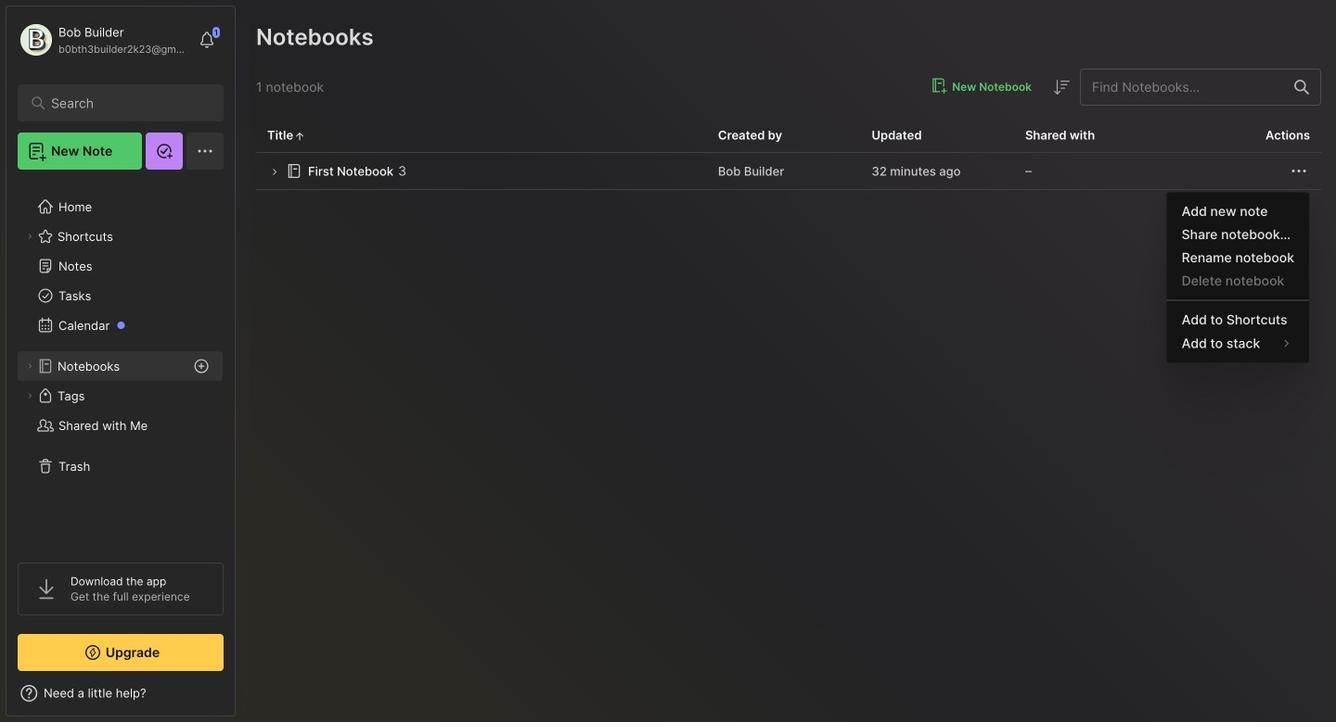 Task type: describe. For each thing, give the bounding box(es) containing it.
click to collapse image
[[234, 688, 248, 711]]

dropdown list menu
[[1167, 200, 1309, 356]]

More actions field
[[1288, 160, 1310, 182]]

main element
[[0, 0, 241, 723]]

Account field
[[18, 21, 189, 58]]

Search text field
[[51, 95, 199, 112]]



Task type: vqa. For each thing, say whether or not it's contained in the screenshot.
Help and Learning task checklist "field"
no



Task type: locate. For each thing, give the bounding box(es) containing it.
tree
[[6, 181, 235, 546]]

row
[[256, 153, 1321, 190]]

tree inside main element
[[6, 181, 235, 546]]

Sort field
[[1050, 76, 1073, 98]]

Find Notebooks… text field
[[1081, 72, 1283, 103]]

None search field
[[51, 92, 199, 114]]

WHAT'S NEW field
[[6, 679, 235, 709]]

sort options image
[[1050, 76, 1073, 98]]

expand notebooks image
[[24, 361, 35, 372]]

more actions image
[[1288, 160, 1310, 182]]

none search field inside main element
[[51, 92, 199, 114]]

expand tags image
[[24, 391, 35, 402]]

arrow image
[[267, 165, 281, 179]]



